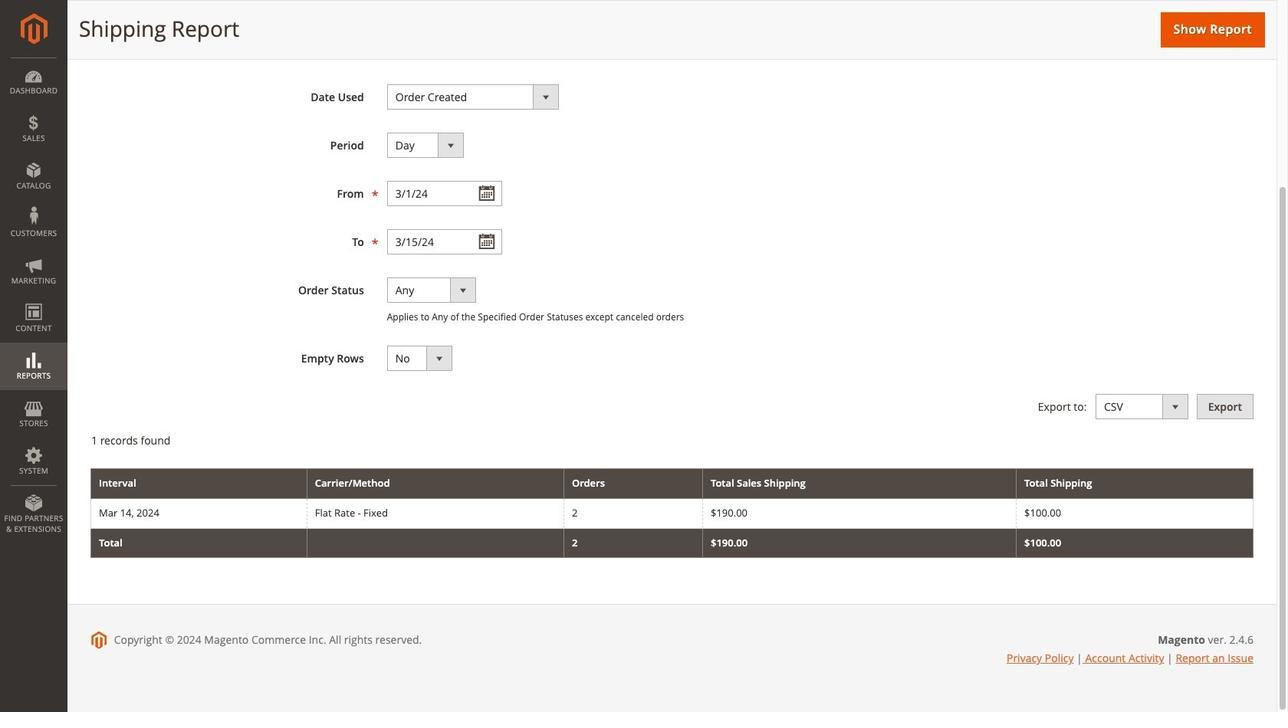 Task type: locate. For each thing, give the bounding box(es) containing it.
menu bar
[[0, 58, 67, 542]]

None text field
[[387, 181, 502, 206], [387, 229, 502, 255], [387, 181, 502, 206], [387, 229, 502, 255]]



Task type: describe. For each thing, give the bounding box(es) containing it.
magento admin panel image
[[20, 13, 47, 44]]



